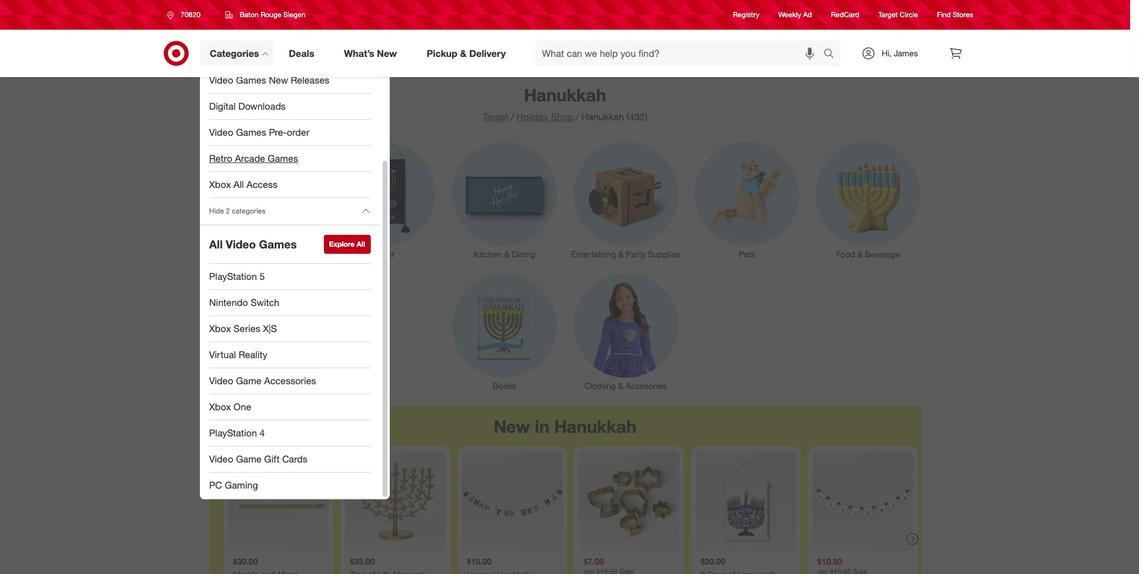 Task type: locate. For each thing, give the bounding box(es) containing it.
all left menorahs
[[209, 237, 223, 251]]

1 horizontal spatial all
[[234, 179, 244, 191]]

retro arcade games link
[[200, 146, 380, 172]]

1 xbox from the top
[[209, 179, 231, 191]]

find stores
[[937, 10, 973, 19]]

8 days of hanukkah garland - threshold™ image
[[813, 452, 913, 552]]

$10.50 link
[[813, 452, 913, 574]]

& for delivery
[[460, 47, 467, 59]]

1 playstation from the top
[[209, 271, 257, 282]]

$35.00 link
[[345, 452, 445, 574]]

hanukkah up 'shop'
[[524, 84, 606, 106]]

marble and metal menorah holder gold - threshold™ image
[[228, 452, 328, 552]]

weekly
[[778, 10, 801, 19]]

nintendo switch link
[[200, 290, 380, 316]]

& for accesories
[[618, 381, 623, 391]]

0 horizontal spatial all
[[209, 237, 223, 251]]

nintendo
[[209, 297, 248, 309]]

new
[[377, 47, 397, 59], [269, 74, 288, 86], [494, 416, 530, 437]]

video games new releases link
[[200, 68, 380, 94]]

redcard link
[[831, 10, 859, 20]]

books
[[493, 381, 516, 391]]

all left access
[[234, 179, 244, 191]]

all
[[234, 179, 244, 191], [209, 237, 223, 251], [357, 240, 365, 249]]

xbox for xbox all access
[[209, 179, 231, 191]]

tree of life menorah gold - threshold™ image
[[345, 452, 445, 552]]

& for candles
[[263, 249, 268, 259]]

game
[[236, 375, 262, 387], [236, 453, 262, 465]]

hanukkah left '(432)'
[[581, 111, 624, 123]]

1 horizontal spatial new
[[377, 47, 397, 59]]

& left candles
[[263, 249, 268, 259]]

in
[[535, 416, 550, 437]]

hide
[[209, 207, 224, 216]]

0 vertical spatial game
[[236, 375, 262, 387]]

new up digital downloads link at the top of the page
[[269, 74, 288, 86]]

new right 'what's'
[[377, 47, 397, 59]]

games
[[236, 74, 266, 86], [236, 126, 266, 138], [268, 153, 298, 164], [259, 237, 297, 251]]

pickup & delivery
[[427, 47, 506, 59]]

2 vertical spatial hanukkah
[[554, 416, 637, 437]]

0 vertical spatial xbox
[[209, 179, 231, 191]]

1 / from the left
[[511, 111, 514, 123]]

what's new
[[344, 47, 397, 59]]

video for video games pre-order
[[209, 126, 233, 138]]

1 horizontal spatial target
[[878, 10, 898, 19]]

video games pre-order link
[[200, 120, 380, 146]]

entertaining & party supplies link
[[565, 139, 686, 260]]

2 vertical spatial xbox
[[209, 401, 231, 413]]

1 vertical spatial game
[[236, 453, 262, 465]]

explore all
[[329, 240, 365, 249]]

1 vertical spatial new
[[269, 74, 288, 86]]

game left gift
[[236, 453, 262, 465]]

2 game from the top
[[236, 453, 262, 465]]

& right food
[[858, 249, 863, 259]]

$30.00
[[233, 557, 258, 567]]

video up playstation 5
[[226, 237, 256, 251]]

1 vertical spatial playstation
[[209, 427, 257, 439]]

explore
[[329, 240, 355, 249]]

0 vertical spatial playstation
[[209, 271, 257, 282]]

$7.00
[[584, 557, 604, 567]]

menorahs & candles
[[223, 249, 301, 259]]

deals link
[[279, 40, 329, 66]]

target left holiday
[[483, 111, 509, 123]]

& left party
[[618, 249, 624, 259]]

all video games
[[209, 237, 297, 251]]

xbox
[[209, 179, 231, 191], [209, 323, 231, 335], [209, 401, 231, 413]]

1 vertical spatial target
[[483, 111, 509, 123]]

pets
[[739, 249, 755, 259]]

video for video games new releases
[[209, 74, 233, 86]]

circle
[[900, 10, 918, 19]]

playstation 4
[[209, 427, 265, 439]]

clothing
[[585, 381, 616, 391]]

playstation
[[209, 271, 257, 282], [209, 427, 257, 439]]

& left "dining" at the top left of page
[[504, 249, 510, 259]]

kitchen & dining link
[[444, 139, 565, 260]]

video game gift cards link
[[200, 447, 380, 473]]

2 vertical spatial new
[[494, 416, 530, 437]]

playstation down xbox one
[[209, 427, 257, 439]]

holiday
[[517, 111, 548, 123]]

registry link
[[733, 10, 759, 20]]

video down virtual at bottom
[[209, 375, 233, 387]]

0 horizontal spatial new
[[269, 74, 288, 86]]

digital
[[209, 100, 236, 112]]

hanukkah
[[524, 84, 606, 106], [581, 111, 624, 123], [554, 416, 637, 437]]

ad
[[803, 10, 812, 19]]

xbox series x|s link
[[200, 316, 380, 342]]

target left circle
[[878, 10, 898, 19]]

70820 button
[[159, 4, 213, 26]]

/ right 'shop'
[[576, 111, 579, 123]]

cards
[[282, 453, 308, 465]]

video up digital
[[209, 74, 233, 86]]

0 horizontal spatial target
[[483, 111, 509, 123]]

james
[[894, 48, 918, 58]]

video up "pc" at the left of page
[[209, 453, 233, 465]]

target
[[878, 10, 898, 19], [483, 111, 509, 123]]

2 horizontal spatial all
[[357, 240, 365, 249]]

1 game from the top
[[236, 375, 262, 387]]

2 playstation from the top
[[209, 427, 257, 439]]

& inside 'link'
[[460, 47, 467, 59]]

& right pickup
[[460, 47, 467, 59]]

shop
[[551, 111, 574, 123]]

releases
[[291, 74, 329, 86]]

game down reality
[[236, 375, 262, 387]]

$20.00
[[700, 557, 725, 567]]

hanukkah down clothing
[[554, 416, 637, 437]]

video for video game accessories
[[209, 375, 233, 387]]

& for party
[[618, 249, 624, 259]]

video
[[209, 74, 233, 86], [209, 126, 233, 138], [226, 237, 256, 251], [209, 375, 233, 387], [209, 453, 233, 465]]

video games new releases
[[209, 74, 329, 86]]

xbox all access
[[209, 179, 278, 191]]

0 horizontal spatial /
[[511, 111, 514, 123]]

1 horizontal spatial /
[[576, 111, 579, 123]]

retro
[[209, 153, 232, 164]]

playstation down menorahs
[[209, 271, 257, 282]]

xbox left one
[[209, 401, 231, 413]]

/ right target link
[[511, 111, 514, 123]]

order
[[287, 126, 310, 138]]

video games pre-order
[[209, 126, 310, 138]]

x|s
[[263, 323, 277, 335]]

& right clothing
[[618, 381, 623, 391]]

video game accessories
[[209, 375, 316, 387]]

xbox up virtual at bottom
[[209, 323, 231, 335]]

all inside 'link'
[[234, 179, 244, 191]]

2 horizontal spatial new
[[494, 416, 530, 437]]

playstation for playstation 5
[[209, 271, 257, 282]]

2 xbox from the top
[[209, 323, 231, 335]]

2
[[226, 207, 230, 216]]

/
[[511, 111, 514, 123], [576, 111, 579, 123]]

new left in
[[494, 416, 530, 437]]

&
[[460, 47, 467, 59], [263, 249, 268, 259], [504, 249, 510, 259], [618, 249, 624, 259], [858, 249, 863, 259], [618, 381, 623, 391]]

$15.00 link
[[462, 452, 562, 574]]

xbox down retro
[[209, 179, 231, 191]]

kitchen
[[474, 249, 502, 259]]

video up retro
[[209, 126, 233, 138]]

decor link
[[323, 139, 444, 260]]

all for xbox
[[234, 179, 244, 191]]

gift
[[264, 453, 280, 465]]

menorahs & candles link
[[201, 139, 323, 260]]

$30.00 link
[[228, 452, 328, 574]]

digital downloads link
[[200, 94, 380, 120]]

1 vertical spatial xbox
[[209, 323, 231, 335]]

3 xbox from the top
[[209, 401, 231, 413]]

books link
[[444, 271, 565, 392]]

all right explore
[[357, 240, 365, 249]]



Task type: describe. For each thing, give the bounding box(es) containing it.
target link
[[483, 111, 509, 123]]

nintendo switch
[[209, 297, 279, 309]]

food
[[836, 249, 855, 259]]

games up playstation 5 link
[[259, 237, 297, 251]]

pc gaming
[[209, 479, 258, 491]]

explore all link
[[324, 235, 371, 254]]

6pc hanukkah cookie cutter set - threshold™ image
[[579, 452, 679, 552]]

xbox one
[[209, 401, 251, 413]]

(432)
[[627, 111, 648, 123]]

clothing & accesories
[[585, 381, 667, 391]]

weekly ad link
[[778, 10, 812, 20]]

video game accessories link
[[200, 368, 380, 395]]

xbox one link
[[200, 395, 380, 421]]

categories
[[210, 47, 259, 59]]

virtual reality
[[209, 349, 267, 361]]

downloads
[[238, 100, 286, 112]]

0 vertical spatial hanukkah
[[524, 84, 606, 106]]

2 / from the left
[[576, 111, 579, 123]]

accesories
[[626, 381, 667, 391]]

series
[[234, 323, 260, 335]]

0 vertical spatial target
[[878, 10, 898, 19]]

reality
[[239, 349, 267, 361]]

hide 2 categories
[[209, 207, 265, 216]]

& for dining
[[504, 249, 510, 259]]

xbox for xbox one
[[209, 401, 231, 413]]

entertaining & party supplies
[[571, 249, 680, 259]]

8 days of hanukkah interactive wall hanging - threshold™ image
[[696, 452, 796, 552]]

stores
[[953, 10, 973, 19]]

baton rouge siegen button
[[218, 4, 313, 26]]

hide 2 categories button
[[200, 198, 380, 224]]

& for beverage
[[858, 249, 863, 259]]

1 vertical spatial hanukkah
[[581, 111, 624, 123]]

xbox all access link
[[200, 172, 380, 198]]

4
[[260, 427, 265, 439]]

pickup
[[427, 47, 458, 59]]

playstation 5 link
[[200, 264, 380, 290]]

carousel region
[[209, 406, 921, 574]]

accessories
[[264, 375, 316, 387]]

xbox series x|s
[[209, 323, 277, 335]]

5
[[260, 271, 265, 282]]

redcard
[[831, 10, 859, 19]]

gaming
[[225, 479, 258, 491]]

xbox for xbox series x|s
[[209, 323, 231, 335]]

game for accessories
[[236, 375, 262, 387]]

arcade
[[235, 153, 265, 164]]

what's
[[344, 47, 374, 59]]

hanukkah inside carousel region
[[554, 416, 637, 437]]

What can we help you find? suggestions appear below search field
[[535, 40, 827, 66]]

games up arcade
[[236, 126, 266, 138]]

baton rouge siegen
[[240, 10, 306, 19]]

happy hanukkah garland - threshold™ image
[[462, 452, 562, 552]]

games down "video games pre-order" link
[[268, 153, 298, 164]]

hanukkah target / holiday shop / hanukkah (432)
[[483, 84, 648, 123]]

search button
[[818, 40, 847, 69]]

all for explore
[[357, 240, 365, 249]]

supplies
[[648, 249, 680, 259]]

$15.00
[[467, 557, 492, 567]]

beverage
[[865, 249, 900, 259]]

pets link
[[686, 139, 808, 260]]

kitchen & dining
[[474, 249, 535, 259]]

categories link
[[200, 40, 274, 66]]

games up digital downloads
[[236, 74, 266, 86]]

pc
[[209, 479, 222, 491]]

playstation for playstation 4
[[209, 427, 257, 439]]

siegen
[[283, 10, 306, 19]]

target inside hanukkah target / holiday shop / hanukkah (432)
[[483, 111, 509, 123]]

deals
[[289, 47, 314, 59]]

virtual
[[209, 349, 236, 361]]

entertaining
[[571, 249, 616, 259]]

0 vertical spatial new
[[377, 47, 397, 59]]

search
[[818, 48, 847, 60]]

$10.50
[[817, 557, 842, 567]]

one
[[234, 401, 251, 413]]

virtual reality link
[[200, 342, 380, 368]]

pre-
[[269, 126, 287, 138]]

decor
[[372, 249, 395, 259]]

access
[[247, 179, 278, 191]]

pickup & delivery link
[[417, 40, 521, 66]]

target circle
[[878, 10, 918, 19]]

pc gaming link
[[200, 473, 380, 499]]

food & beverage link
[[808, 139, 929, 260]]

target circle link
[[878, 10, 918, 20]]

video for video game gift cards
[[209, 453, 233, 465]]

new in hanukkah
[[494, 416, 637, 437]]

new inside carousel region
[[494, 416, 530, 437]]

game for gift
[[236, 453, 262, 465]]

holiday shop link
[[517, 111, 574, 123]]

hi,
[[882, 48, 892, 58]]

70820
[[181, 10, 200, 19]]

food & beverage
[[836, 249, 900, 259]]

party
[[626, 249, 646, 259]]

hi, james
[[882, 48, 918, 58]]

find
[[937, 10, 951, 19]]

weekly ad
[[778, 10, 812, 19]]



Task type: vqa. For each thing, say whether or not it's contained in the screenshot.
Hide
yes



